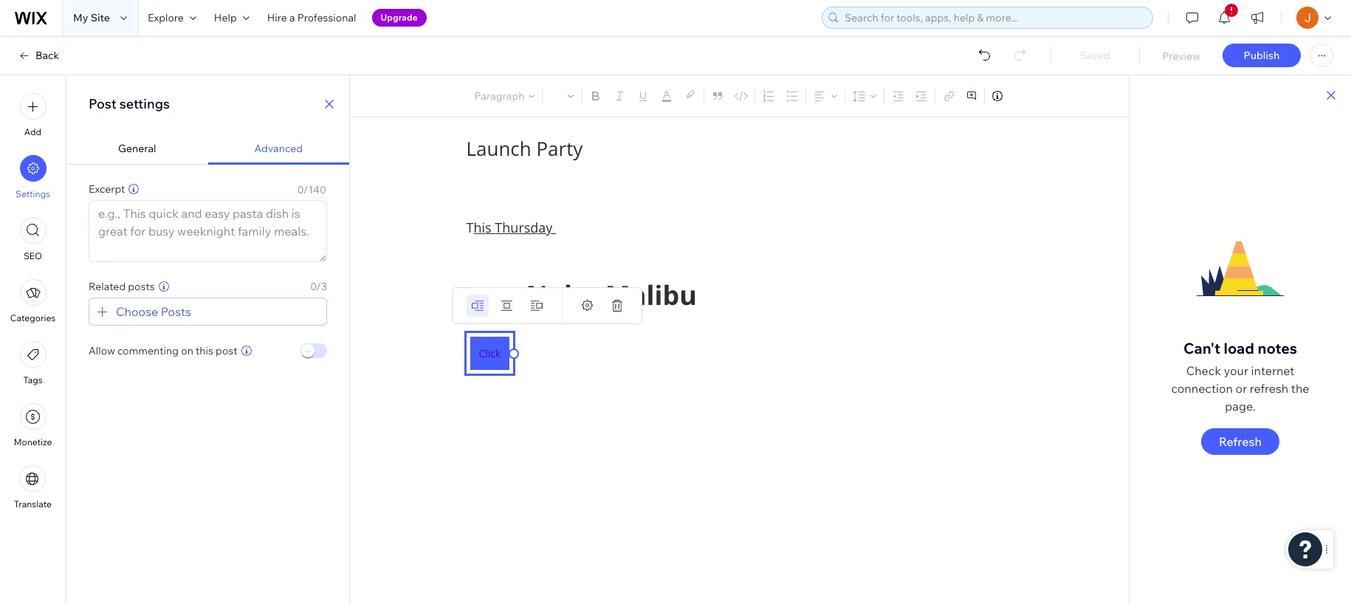Task type: locate. For each thing, give the bounding box(es) containing it.
refresh
[[1250, 381, 1289, 396]]

advanced button
[[208, 133, 349, 165]]

commenting
[[117, 344, 179, 357]]

/
[[303, 183, 308, 196]]

publish button
[[1223, 44, 1301, 67]]

None text field
[[466, 178, 1013, 528]]

hire a professional link
[[258, 0, 365, 35]]

tab list
[[66, 133, 349, 165]]

notes
[[1258, 339, 1298, 357]]

t
[[466, 219, 474, 236]]

click button
[[470, 337, 510, 370]]

connection
[[1171, 381, 1233, 396]]

upgrade
[[381, 12, 418, 23]]

back button
[[18, 49, 59, 62]]

help button
[[205, 0, 258, 35]]

the
[[1291, 381, 1310, 396]]

0 / 140
[[297, 183, 326, 196]]

0
[[297, 183, 303, 196]]

seo button
[[20, 217, 46, 261]]

post
[[89, 95, 117, 112]]

a
[[289, 11, 295, 24]]

general button
[[66, 133, 208, 165]]

allow commenting on this post
[[89, 344, 237, 357]]

menu
[[0, 84, 66, 518]]

choose posts
[[116, 304, 191, 319]]

check
[[1186, 363, 1221, 378]]

general
[[118, 142, 156, 155]]

tags
[[23, 374, 43, 385]]

0/3
[[310, 280, 327, 293]]

choose
[[116, 304, 158, 319]]

translate
[[14, 498, 52, 510]]

click
[[479, 346, 501, 360]]

internet
[[1251, 363, 1295, 378]]

refresh
[[1219, 434, 1262, 449]]

this
[[196, 344, 213, 357]]

site
[[91, 11, 110, 24]]

thursday
[[495, 219, 553, 236]]

add button
[[20, 93, 46, 137]]

Excerpt text field
[[89, 201, 326, 261]]

professional
[[297, 11, 356, 24]]

excerpt
[[89, 182, 125, 196]]

upgrade button
[[372, 9, 427, 27]]

posts
[[128, 280, 155, 293]]

140
[[308, 183, 326, 196]]

on
[[181, 344, 193, 357]]



Task type: describe. For each thing, give the bounding box(es) containing it.
tab list containing general
[[66, 133, 349, 165]]

back
[[35, 49, 59, 62]]

monetize button
[[14, 403, 52, 448]]

advanced
[[254, 142, 303, 155]]

tags button
[[20, 341, 46, 385]]

categories button
[[10, 279, 56, 323]]

load
[[1224, 339, 1255, 357]]

related posts
[[89, 280, 155, 293]]

publish
[[1244, 49, 1280, 62]]

translate button
[[14, 465, 52, 510]]

can't
[[1184, 339, 1221, 357]]

monetize
[[14, 436, 52, 448]]

or
[[1236, 381, 1247, 396]]

malibu
[[605, 277, 697, 313]]

can't load notes check your internet connection or refresh the page.
[[1171, 339, 1310, 414]]

his
[[474, 219, 492, 236]]

categories
[[10, 312, 56, 323]]

t his thursday
[[466, 219, 556, 236]]

refresh button
[[1201, 428, 1280, 455]]

related
[[89, 280, 126, 293]]

help
[[214, 11, 237, 24]]

hire a professional
[[267, 11, 356, 24]]

none text field containing nobu malibu
[[466, 178, 1013, 528]]

page.
[[1225, 399, 1256, 414]]

Search for tools, apps, help & more... field
[[840, 7, 1148, 28]]

explore
[[148, 11, 184, 24]]

allow
[[89, 344, 115, 357]]

posts
[[161, 304, 191, 319]]

add
[[24, 126, 41, 137]]

your
[[1224, 363, 1249, 378]]

settings
[[16, 188, 50, 199]]

seo
[[24, 250, 42, 261]]

Add a Catchy Title text field
[[466, 136, 1003, 162]]

nobu malibu
[[526, 277, 697, 313]]

post
[[216, 344, 237, 357]]

menu containing add
[[0, 84, 66, 518]]

nobu
[[526, 277, 599, 313]]

settings
[[120, 95, 170, 112]]

choose posts button
[[94, 303, 191, 320]]

hire
[[267, 11, 287, 24]]

my
[[73, 11, 88, 24]]

settings button
[[16, 155, 50, 199]]

post settings
[[89, 95, 170, 112]]

my site
[[73, 11, 110, 24]]



Task type: vqa. For each thing, say whether or not it's contained in the screenshot.
"My Site"
yes



